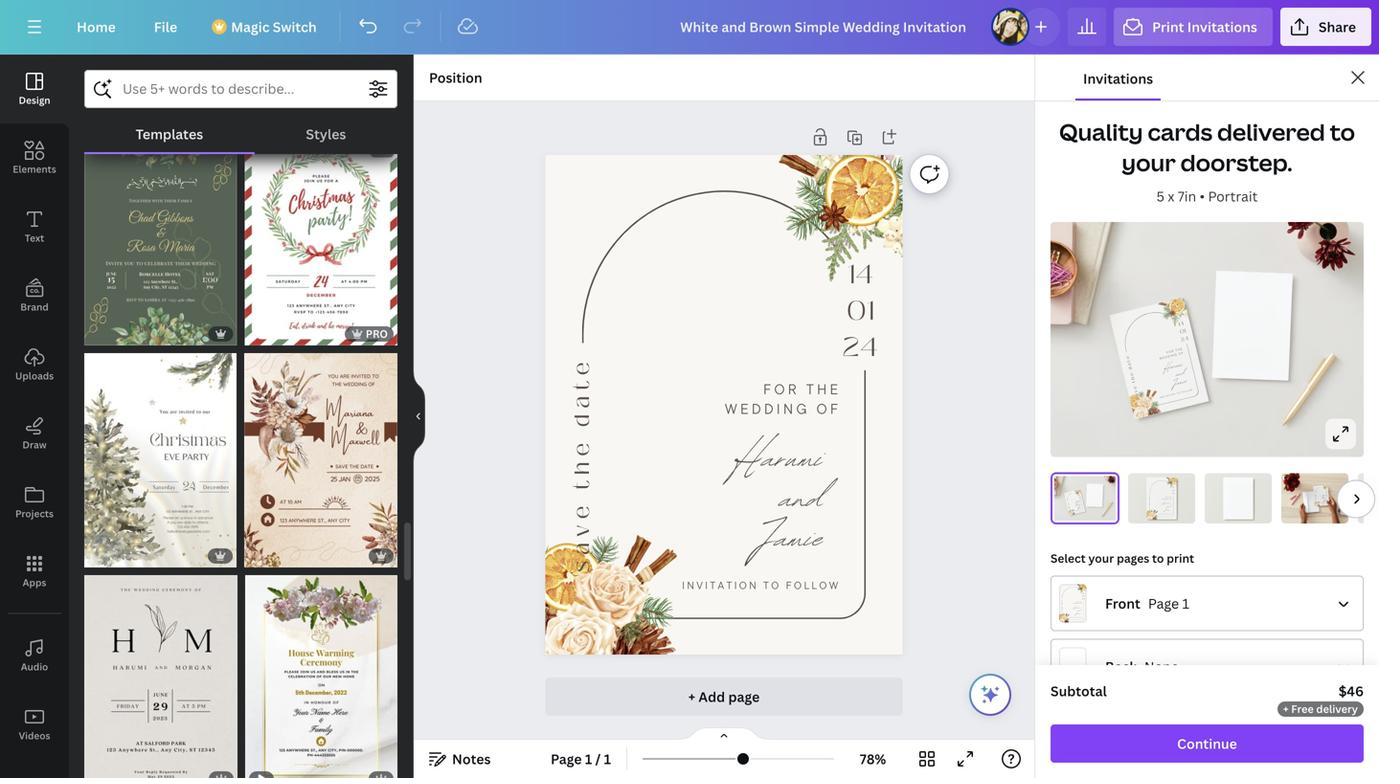 Task type: vqa. For each thing, say whether or not it's contained in the screenshot.
Social Media Strategy Professional Docs Banner in Khaki Black Warm Classic Style image
no



Task type: locate. For each thing, give the bounding box(es) containing it.
and
[[1174, 366, 1187, 382], [780, 465, 823, 532], [1324, 498, 1326, 501], [1167, 504, 1170, 510], [1078, 504, 1081, 508]]

1 vertical spatial invitations
[[1083, 69, 1153, 88]]

magic switch button
[[200, 8, 332, 46]]

elements
[[13, 163, 56, 176]]

/
[[595, 750, 601, 769]]

file
[[154, 18, 177, 36]]

78% button
[[842, 744, 904, 775]]

14 01 24 save the date for the wedding of invitation to follow harumi and jamie left display preview 5 of the design image
[[1315, 489, 1328, 504]]

magic switch
[[231, 18, 317, 36]]

+ free delivery
[[1283, 702, 1358, 716]]

+ left add
[[688, 688, 695, 706]]

follow inside invitation to follow harumi and jamie
[[1167, 514, 1172, 515]]

0 vertical spatial invitations
[[1187, 18, 1257, 36]]

to
[[1330, 116, 1355, 147], [1176, 392, 1181, 395], [1324, 503, 1324, 504], [1079, 510, 1079, 511], [1165, 514, 1167, 515], [1152, 550, 1164, 566], [763, 579, 781, 592]]

78%
[[860, 750, 886, 769]]

1 vertical spatial page
[[551, 750, 582, 769]]

text button
[[0, 193, 69, 261]]

your up 5
[[1122, 147, 1176, 178]]

design
[[19, 94, 50, 107]]

cards
[[1148, 116, 1213, 147]]

invitations up quality
[[1083, 69, 1153, 88]]

notes
[[452, 750, 491, 769]]

green minimalist floral islamic wedding invitation group
[[84, 131, 237, 346]]

+ left free
[[1283, 702, 1289, 716]]

jamie
[[1172, 374, 1189, 391], [1323, 500, 1326, 503], [759, 505, 823, 573], [1078, 506, 1081, 510], [1165, 507, 1170, 513]]

back
[[1105, 658, 1137, 676]]

page
[[728, 688, 760, 706]]

1 vertical spatial for the wedding of
[[725, 380, 841, 418]]

to inside 'quality cards delivered to your doorstep. 5 x 7in • portrait'
[[1330, 116, 1355, 147]]

select your pages to print element
[[1051, 576, 1364, 695]]

Design title text field
[[665, 8, 984, 46]]

14 01 24
[[843, 254, 878, 368], [1177, 319, 1190, 344]]

14 inside the 14 01 24 save the date
[[1172, 486, 1174, 489]]

24 inside the 14 01 24 save the date
[[1172, 492, 1175, 496]]

01 inside the 14 01 24 save the date
[[1172, 489, 1174, 493]]

of
[[1178, 351, 1184, 356], [817, 400, 841, 418], [1325, 495, 1326, 496], [1170, 498, 1172, 500], [1079, 501, 1080, 502]]

wedding
[[1159, 353, 1178, 361], [725, 400, 810, 418], [1321, 496, 1325, 497], [1162, 498, 1169, 500], [1075, 502, 1079, 503]]

0 horizontal spatial invitations
[[1083, 69, 1153, 88]]

x
[[1168, 187, 1175, 205]]

page
[[1148, 595, 1179, 613], [551, 750, 582, 769]]

audio
[[21, 661, 48, 674]]

your
[[1122, 147, 1176, 178], [1089, 550, 1114, 566]]

save inside the 14 01 24 save the date
[[1149, 507, 1151, 513]]

page right front on the bottom right of the page
[[1148, 595, 1179, 613]]

1 vertical spatial invitation to follow
[[682, 579, 841, 592]]

+
[[688, 688, 695, 706], [1283, 702, 1289, 716]]

+ inside + add page button
[[688, 688, 695, 706]]

0 vertical spatial invitation to follow
[[1159, 389, 1193, 399]]

14 01 24 save the date for the wedding of invitation to follow harumi and jamie
[[1315, 489, 1328, 504], [1067, 494, 1082, 512]]

0 horizontal spatial +
[[688, 688, 695, 706]]

invitations inside dropdown button
[[1187, 18, 1257, 36]]

to inside invitation to follow harumi and jamie
[[1165, 514, 1167, 515]]

projects button
[[0, 468, 69, 537]]

uploads
[[15, 370, 54, 383]]

home
[[77, 18, 116, 36]]

save
[[1131, 384, 1141, 401], [1315, 500, 1317, 503], [567, 501, 598, 573], [1149, 507, 1151, 513], [1069, 508, 1071, 512]]

for the wedding of
[[1159, 347, 1184, 361], [725, 380, 841, 418], [1162, 497, 1172, 500]]

invitation inside invitation to follow harumi and jamie
[[1158, 514, 1165, 515]]

the
[[1175, 347, 1183, 353], [1128, 371, 1137, 384], [806, 380, 841, 398], [567, 438, 598, 490], [1325, 495, 1326, 495], [1169, 497, 1172, 498], [1315, 498, 1317, 500], [1078, 500, 1080, 502], [1149, 502, 1151, 506], [1068, 506, 1070, 508]]

+ add page
[[688, 688, 760, 706]]

magic
[[231, 18, 270, 36]]

harumi inside invitation to follow harumi and jamie
[[1163, 500, 1170, 506]]

uploads button
[[0, 330, 69, 399]]

invitation to follow
[[1159, 389, 1193, 399], [682, 579, 841, 592]]

display preview 3 of the design image
[[1205, 473, 1272, 524]]

1
[[1182, 595, 1189, 613], [585, 750, 592, 769], [604, 750, 611, 769]]

invitation
[[1159, 393, 1176, 399], [1320, 503, 1324, 504], [1075, 510, 1078, 512], [1158, 514, 1165, 515], [682, 579, 759, 592]]

0 vertical spatial page
[[1148, 595, 1179, 613]]

side panel tab list
[[0, 55, 69, 779]]

14
[[847, 254, 874, 295], [1177, 319, 1185, 329], [1172, 486, 1174, 489], [1326, 489, 1327, 491], [1079, 494, 1080, 496]]

14 01 24 save the date for the wedding of invitation to follow harumi and jamie up select
[[1067, 494, 1082, 512]]

projects
[[15, 508, 54, 521]]

brand
[[20, 301, 49, 314]]

date inside the 14 01 24 save the date
[[1149, 495, 1151, 501]]

pro
[[366, 327, 388, 341]]

0 horizontal spatial save the date
[[567, 357, 598, 573]]

1 vertical spatial your
[[1089, 550, 1114, 566]]

print invitations button
[[1114, 8, 1273, 46]]

01
[[847, 291, 874, 331], [1179, 327, 1187, 336], [1172, 489, 1174, 493], [1326, 491, 1327, 493], [1079, 496, 1081, 498]]

1 horizontal spatial 14 01 24
[[1177, 319, 1190, 344]]

1 left / in the bottom left of the page
[[585, 750, 592, 769]]

follow
[[1181, 389, 1193, 394], [1325, 503, 1327, 504], [1080, 509, 1082, 511], [1167, 514, 1172, 515], [786, 579, 841, 592]]

0 vertical spatial your
[[1122, 147, 1176, 178]]

and jamie
[[1172, 366, 1189, 391]]

save the date
[[1124, 355, 1141, 401], [567, 357, 598, 573]]

invitations
[[1187, 18, 1257, 36], [1083, 69, 1153, 88]]

follow inside invitation to follow
[[1181, 389, 1193, 394]]

templates
[[136, 125, 203, 143]]

page left / in the bottom left of the page
[[551, 750, 582, 769]]

your left pages
[[1089, 550, 1114, 566]]

quality cards delivered to your doorstep. 5 x 7in • portrait
[[1059, 116, 1355, 205]]

and inside invitation to follow harumi and jamie
[[1167, 504, 1170, 510]]

0 horizontal spatial your
[[1089, 550, 1114, 566]]

canva assistant image
[[979, 684, 1002, 707]]

jamie inside invitation to follow harumi and jamie
[[1165, 507, 1170, 513]]

hide image
[[413, 371, 425, 463]]

main menu bar
[[0, 0, 1379, 55]]

date
[[1124, 355, 1134, 371], [567, 357, 598, 427], [1315, 494, 1316, 497], [1149, 495, 1151, 501], [1067, 502, 1069, 506]]

audio button
[[0, 622, 69, 691]]

7in
[[1178, 187, 1196, 205]]

•
[[1200, 187, 1205, 205]]

24
[[843, 327, 878, 368], [1180, 334, 1190, 344], [1172, 492, 1175, 496], [1326, 492, 1328, 494], [1079, 498, 1081, 500]]

24 inside 14 01 24
[[1180, 334, 1190, 344]]

1 inside select your pages to print element
[[1182, 595, 1189, 613]]

0 horizontal spatial 1
[[585, 750, 592, 769]]

invitations right print
[[1187, 18, 1257, 36]]

harumi
[[1162, 357, 1184, 376], [735, 425, 823, 492], [1322, 497, 1326, 500], [1163, 500, 1170, 506], [1076, 503, 1080, 507]]

print
[[1167, 550, 1194, 566]]

0 vertical spatial for the wedding of
[[1159, 347, 1184, 361]]

1 down print
[[1182, 595, 1189, 613]]

cream and black simple minimalist elegant wedding invitation image
[[84, 576, 237, 779]]

switch
[[273, 18, 317, 36]]

1 horizontal spatial invitations
[[1187, 18, 1257, 36]]

1 horizontal spatial page
[[1148, 595, 1179, 613]]

1 right / in the bottom left of the page
[[604, 750, 611, 769]]

2 horizontal spatial 1
[[1182, 595, 1189, 613]]

1 horizontal spatial your
[[1122, 147, 1176, 178]]

invitation inside invitation to follow
[[1159, 393, 1176, 399]]

front page 1
[[1105, 595, 1189, 613]]

doorstep.
[[1181, 147, 1293, 178]]

templates button
[[84, 116, 255, 152]]

1 horizontal spatial +
[[1283, 702, 1289, 716]]

for
[[1166, 349, 1175, 355], [763, 380, 800, 398], [1323, 495, 1325, 496], [1165, 497, 1168, 498], [1076, 501, 1078, 502]]



Task type: describe. For each thing, give the bounding box(es) containing it.
0 horizontal spatial 14 01 24 save the date for the wedding of invitation to follow harumi and jamie
[[1067, 494, 1082, 512]]

+ for + free delivery
[[1283, 702, 1289, 716]]

1 horizontal spatial invitation to follow
[[1159, 389, 1193, 399]]

share
[[1319, 18, 1356, 36]]

add
[[699, 688, 725, 706]]

0 horizontal spatial page
[[551, 750, 582, 769]]

invitations inside button
[[1083, 69, 1153, 88]]

file button
[[139, 8, 193, 46]]

pages
[[1117, 550, 1149, 566]]

5
[[1157, 187, 1165, 205]]

notes button
[[421, 744, 498, 775]]

christmas classic sparkle neutral background invitation card group
[[84, 342, 237, 568]]

print invitations
[[1152, 18, 1257, 36]]

1 horizontal spatial 1
[[604, 750, 611, 769]]

red and green floral festive holiday card christmas party invitation group
[[245, 131, 397, 346]]

cream and brown floral watercolor wedding invitation portrait group
[[244, 342, 397, 568]]

date inside save the date
[[1124, 355, 1134, 371]]

white and peach elegant house warming ceremony invitation card group
[[245, 564, 397, 779]]

cream and black simple minimalist elegant wedding invitation group
[[84, 564, 237, 779]]

select your pages to print
[[1051, 550, 1194, 566]]

$46
[[1339, 682, 1364, 701]]

show pages image
[[678, 727, 770, 742]]

Use 5+ words to describe... search field
[[123, 71, 359, 107]]

1 horizontal spatial save the date
[[1124, 355, 1141, 401]]

subtotal
[[1051, 682, 1107, 701]]

quality
[[1059, 116, 1143, 147]]

videos button
[[0, 691, 69, 760]]

brand button
[[0, 261, 69, 330]]

green minimalist floral islamic wedding invitation image
[[84, 131, 237, 346]]

styles button
[[255, 116, 397, 152]]

draw
[[22, 439, 47, 452]]

back none
[[1105, 658, 1179, 676]]

2 vertical spatial for the wedding of
[[1162, 497, 1172, 500]]

free
[[1291, 702, 1314, 716]]

videos
[[19, 730, 50, 743]]

delivered
[[1217, 116, 1325, 147]]

home link
[[61, 8, 131, 46]]

page 1 / 1
[[551, 750, 611, 769]]

0 horizontal spatial 14 01 24
[[843, 254, 878, 368]]

+ add page button
[[546, 678, 903, 716]]

apps
[[23, 577, 46, 590]]

continue button
[[1051, 725, 1364, 763]]

the inside the 14 01 24 save the date
[[1149, 502, 1151, 506]]

your inside 'quality cards delivered to your doorstep. 5 x 7in • portrait'
[[1122, 147, 1176, 178]]

apps button
[[0, 537, 69, 606]]

elements button
[[0, 124, 69, 193]]

14 01 24 save the date
[[1149, 486, 1175, 513]]

portrait
[[1208, 187, 1258, 205]]

position button
[[421, 62, 490, 93]]

none
[[1144, 658, 1179, 676]]

display preview 5 of the design image
[[1358, 473, 1379, 524]]

print
[[1152, 18, 1184, 36]]

continue
[[1177, 735, 1237, 753]]

cream and brown floral watercolor wedding invitation portrait image
[[244, 353, 397, 568]]

select
[[1051, 550, 1086, 566]]

design button
[[0, 55, 69, 124]]

styles
[[306, 125, 346, 143]]

position
[[429, 68, 482, 87]]

text
[[25, 232, 44, 245]]

and inside and jamie
[[1174, 366, 1187, 382]]

front
[[1105, 595, 1141, 613]]

+ for + add page
[[688, 688, 695, 706]]

invitations button
[[1076, 55, 1161, 101]]

red and green floral festive holiday card christmas party invitation image
[[245, 131, 397, 346]]

draw button
[[0, 399, 69, 468]]

share button
[[1280, 8, 1372, 46]]

delivery
[[1316, 702, 1358, 716]]

christmas classic sparkle neutral background invitation card image
[[84, 353, 237, 568]]

1 horizontal spatial 14 01 24 save the date for the wedding of invitation to follow harumi and jamie
[[1315, 489, 1328, 504]]

0 horizontal spatial invitation to follow
[[682, 579, 841, 592]]

invitation to follow harumi and jamie
[[1158, 500, 1172, 515]]



